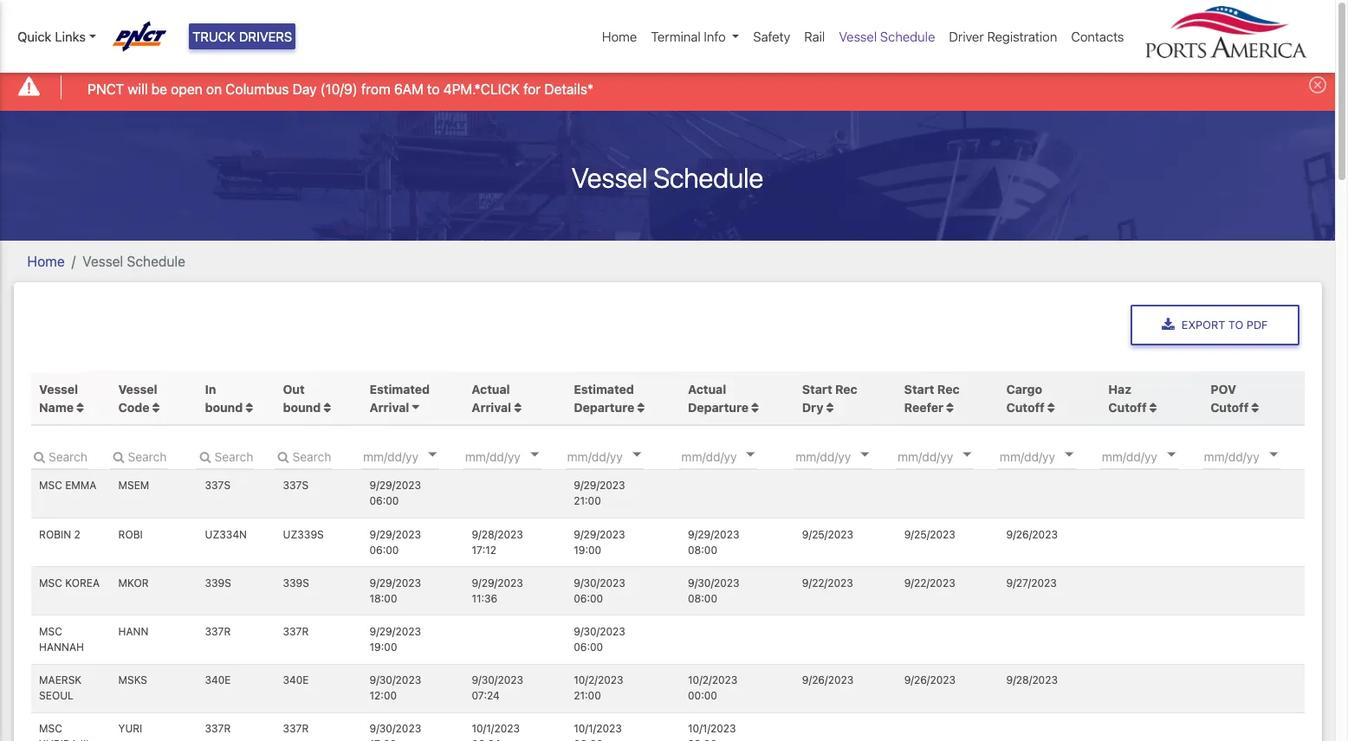 Task type: vqa. For each thing, say whether or not it's contained in the screenshot.
the top Single
no



Task type: describe. For each thing, give the bounding box(es) containing it.
00:00
[[688, 690, 718, 703]]

2 339s from the left
[[283, 577, 309, 590]]

pnct will be open on columbus day (10/9) from 6am to 4pm.*click for details* link
[[88, 79, 594, 99]]

1 9/25/2023 from the left
[[802, 528, 854, 541]]

(10/9)
[[320, 81, 358, 97]]

9/29/2023 06:00 for uz339s
[[370, 528, 421, 557]]

iii
[[80, 739, 89, 742]]

terminal
[[651, 29, 701, 44]]

9/30/2023 08:00
[[688, 577, 740, 606]]

quick
[[17, 29, 51, 44]]

mm/dd/yy field for third open calendar image from right
[[361, 444, 465, 470]]

2 337s from the left
[[283, 480, 309, 493]]

mkor
[[118, 577, 149, 590]]

0 horizontal spatial 19:00
[[370, 641, 397, 654]]

be
[[151, 81, 167, 97]]

start rec dry
[[802, 382, 858, 415]]

9/27/2023
[[1007, 577, 1057, 590]]

msc for msc hannah
[[39, 626, 62, 639]]

truck drivers
[[192, 29, 292, 44]]

download image
[[1162, 318, 1175, 332]]

cutoff for pov
[[1211, 400, 1249, 415]]

msc korea
[[39, 577, 100, 590]]

3 open calendar image from the left
[[1270, 453, 1278, 458]]

9/30/2023 12:00
[[370, 675, 421, 703]]

10/2/2023 21:00
[[574, 675, 624, 703]]

0 vertical spatial home link
[[595, 20, 644, 53]]

msc hannah
[[39, 626, 84, 654]]

pdf
[[1247, 319, 1268, 332]]

export to pdf link
[[1131, 305, 1300, 346]]

17:12
[[472, 544, 497, 557]]

arrival for estimated arrival
[[370, 400, 409, 415]]

columbus
[[226, 81, 289, 97]]

mm/dd/yy field for 2nd open calendar image from the right
[[566, 444, 670, 470]]

4pm.*click
[[443, 81, 520, 97]]

from
[[361, 81, 391, 97]]

1 337s from the left
[[205, 480, 231, 493]]

1 340e from the left
[[205, 675, 231, 688]]

quick links link
[[17, 27, 96, 46]]

to
[[427, 81, 440, 97]]

3 10/1/2023 from the left
[[688, 723, 736, 736]]

robi
[[118, 528, 143, 541]]

pnct
[[88, 81, 124, 97]]

9/28/2023 for 9/28/2023 17:12
[[472, 528, 523, 541]]

yuri
[[118, 723, 142, 736]]

contacts
[[1072, 29, 1125, 44]]

safety link
[[747, 20, 798, 53]]

truck drivers link
[[189, 23, 296, 50]]

driver
[[949, 29, 984, 44]]

rail
[[805, 29, 825, 44]]

1 horizontal spatial 9/29/2023 19:00
[[574, 528, 625, 557]]

will
[[128, 81, 148, 97]]

msem
[[118, 480, 149, 493]]

pov cutoff
[[1211, 382, 1249, 415]]

cargo
[[1007, 382, 1043, 397]]

truck
[[192, 29, 236, 44]]

start rec reefer
[[905, 382, 960, 415]]

estimated arrival
[[370, 382, 430, 415]]

msks
[[118, 675, 147, 688]]

driver registration
[[949, 29, 1058, 44]]

day
[[293, 81, 317, 97]]

0 horizontal spatial schedule
[[127, 254, 185, 269]]

actual departure
[[688, 382, 749, 415]]

maersk seoul
[[39, 675, 82, 703]]

pnct will be open on columbus day (10/9) from 6am to 4pm.*click for details* alert
[[0, 64, 1336, 111]]

name
[[39, 400, 74, 415]]

actual arrival
[[472, 382, 512, 415]]

0 horizontal spatial home
[[27, 254, 65, 269]]

9/30/2023 06:00 for 9/29/2023 19:00
[[574, 626, 626, 654]]

12:00
[[370, 690, 397, 703]]

vessel schedule link
[[832, 20, 942, 53]]

rail link
[[798, 20, 832, 53]]

arrival for actual arrival
[[472, 400, 512, 415]]

close image
[[1310, 77, 1327, 94]]

18:00
[[370, 593, 397, 606]]

in
[[205, 382, 216, 397]]

in bound
[[205, 382, 246, 415]]

start for reefer
[[905, 382, 935, 397]]

korea
[[65, 577, 100, 590]]

vessel name
[[39, 382, 78, 415]]

1 339s from the left
[[205, 577, 231, 590]]

vessel code
[[118, 382, 157, 415]]

registration
[[988, 29, 1058, 44]]

estimated departure
[[574, 382, 635, 415]]

9/29/2023 06:00 for 337s
[[370, 480, 421, 508]]

actual for actual arrival
[[472, 382, 510, 397]]

yurida
[[39, 739, 77, 742]]

bound for in
[[205, 400, 243, 415]]

emma
[[65, 480, 97, 493]]

vessel inside 'link'
[[839, 29, 877, 44]]

maersk
[[39, 675, 82, 688]]

start for dry
[[802, 382, 833, 397]]

1 open calendar image from the left
[[428, 453, 437, 458]]

11:36
[[472, 593, 498, 606]]

terminal info
[[651, 29, 726, 44]]

schedule inside 'link'
[[881, 29, 936, 44]]

2 340e from the left
[[283, 675, 309, 688]]

msc for msc yurida iii
[[39, 723, 62, 736]]

9/30/2023 06:00 for 9/29/2023 18:00
[[574, 577, 626, 606]]

4 mm/dd/yy field from the left
[[680, 444, 784, 470]]



Task type: locate. For each thing, give the bounding box(es) containing it.
0 horizontal spatial bound
[[205, 400, 243, 415]]

msc left emma
[[39, 480, 62, 493]]

1 bound from the left
[[205, 400, 243, 415]]

2 horizontal spatial 9/26/2023
[[1007, 528, 1058, 541]]

337s up uz334n
[[205, 480, 231, 493]]

haz cutoff
[[1109, 382, 1147, 415]]

2 msc from the top
[[39, 577, 62, 590]]

1 vertical spatial home link
[[27, 254, 65, 269]]

2 mm/dd/yy field from the left
[[464, 444, 568, 470]]

msc
[[39, 480, 62, 493], [39, 577, 62, 590], [39, 626, 62, 639], [39, 723, 62, 736]]

1 horizontal spatial bound
[[283, 400, 321, 415]]

estimated
[[370, 382, 430, 397], [574, 382, 634, 397]]

2 rec from the left
[[938, 382, 960, 397]]

1 rec from the left
[[836, 382, 858, 397]]

1 actual from the left
[[472, 382, 510, 397]]

2 open calendar image from the left
[[633, 453, 641, 458]]

mm/dd/yy field
[[361, 444, 465, 470], [464, 444, 568, 470], [566, 444, 670, 470], [680, 444, 784, 470]]

rec up 'reefer'
[[938, 382, 960, 397]]

9/29/2023 18:00
[[370, 577, 421, 606]]

1 horizontal spatial home link
[[595, 20, 644, 53]]

0 horizontal spatial rec
[[836, 382, 858, 397]]

21:00 for 9/29/2023 21:00
[[574, 495, 601, 508]]

2 arrival from the left
[[472, 400, 512, 415]]

1 cutoff from the left
[[1007, 400, 1045, 415]]

bound inside in bound
[[205, 400, 243, 415]]

1 horizontal spatial actual
[[688, 382, 727, 397]]

1 horizontal spatial 340e
[[283, 675, 309, 688]]

1 vertical spatial home
[[27, 254, 65, 269]]

339s down uz339s
[[283, 577, 309, 590]]

actual inside actual departure
[[688, 382, 727, 397]]

quick links
[[17, 29, 86, 44]]

2 departure from the left
[[688, 400, 749, 415]]

19:00 up 9/30/2023 12:00
[[370, 641, 397, 654]]

bound down out
[[283, 400, 321, 415]]

0 horizontal spatial arrival
[[370, 400, 409, 415]]

start
[[802, 382, 833, 397], [905, 382, 935, 397]]

21:00 inside "9/29/2023 21:00"
[[574, 495, 601, 508]]

on
[[206, 81, 222, 97]]

1 vertical spatial 9/29/2023 06:00
[[370, 528, 421, 557]]

details*
[[545, 81, 594, 97]]

departure
[[574, 400, 635, 415], [688, 400, 749, 415]]

0 horizontal spatial departure
[[574, 400, 635, 415]]

estimated inside estimated departure
[[574, 382, 634, 397]]

vessel schedule inside vessel schedule 'link'
[[839, 29, 936, 44]]

10/2/2023 for 21:00
[[574, 675, 624, 688]]

1 horizontal spatial 339s
[[283, 577, 309, 590]]

10/1/2023 down 07:24
[[472, 723, 520, 736]]

08:00 for 9/29/2023 08:00
[[688, 544, 718, 557]]

9/29/2023
[[370, 480, 421, 493], [574, 480, 625, 493], [370, 528, 421, 541], [574, 528, 625, 541], [688, 528, 740, 541], [370, 577, 421, 590], [472, 577, 523, 590], [370, 626, 421, 639]]

mm/dd/yy field up "9/29/2023 21:00"
[[566, 444, 670, 470]]

9/29/2023 19:00 down 18:00
[[370, 626, 421, 654]]

9/30/2023 07:24
[[472, 675, 524, 703]]

start up the "dry"
[[802, 382, 833, 397]]

safety
[[754, 29, 791, 44]]

open calendar image
[[530, 453, 539, 458]]

1 vertical spatial 9/28/2023
[[1007, 675, 1058, 688]]

9/28/2023 for 9/28/2023
[[1007, 675, 1058, 688]]

msc up 'hannah' on the bottom left of page
[[39, 626, 62, 639]]

1 horizontal spatial open calendar image
[[633, 453, 641, 458]]

out
[[283, 382, 305, 397]]

6am
[[394, 81, 424, 97]]

9/22/2023
[[802, 577, 854, 590], [905, 577, 956, 590]]

export to pdf
[[1182, 319, 1268, 332]]

robin 2
[[39, 528, 80, 541]]

9/25/2023
[[802, 528, 854, 541], [905, 528, 956, 541]]

2 bound from the left
[[283, 400, 321, 415]]

rec inside the start rec reefer
[[938, 382, 960, 397]]

departure for actual
[[688, 400, 749, 415]]

departure for estimated
[[574, 400, 635, 415]]

1 10/2/2023 from the left
[[574, 675, 624, 688]]

2 horizontal spatial vessel schedule
[[839, 29, 936, 44]]

1 horizontal spatial 9/22/2023
[[905, 577, 956, 590]]

1 horizontal spatial rec
[[938, 382, 960, 397]]

0 vertical spatial 9/28/2023
[[472, 528, 523, 541]]

9/28/2023 17:12
[[472, 528, 523, 557]]

1 horizontal spatial 9/28/2023
[[1007, 675, 1058, 688]]

1 horizontal spatial departure
[[688, 400, 749, 415]]

1 08:00 from the top
[[688, 544, 718, 557]]

pnct will be open on columbus day (10/9) from 6am to 4pm.*click for details*
[[88, 81, 594, 97]]

info
[[704, 29, 726, 44]]

0 vertical spatial 9/29/2023 19:00
[[574, 528, 625, 557]]

1 vertical spatial 08:00
[[688, 593, 718, 606]]

1 vertical spatial 21:00
[[574, 690, 601, 703]]

19:00
[[574, 544, 602, 557], [370, 641, 397, 654]]

0 vertical spatial 9/30/2023 06:00
[[574, 577, 626, 606]]

08:00 inside 9/29/2023 08:00
[[688, 544, 718, 557]]

msc up yurida
[[39, 723, 62, 736]]

06:00
[[370, 495, 399, 508], [370, 544, 399, 557], [574, 593, 603, 606], [574, 641, 603, 654]]

cutoff for cargo
[[1007, 400, 1045, 415]]

2 actual from the left
[[688, 382, 727, 397]]

0 horizontal spatial home link
[[27, 254, 65, 269]]

msc for msc emma
[[39, 480, 62, 493]]

cargo cutoff
[[1007, 382, 1045, 415]]

1 horizontal spatial schedule
[[654, 161, 764, 194]]

estimated for arrival
[[370, 382, 430, 397]]

21:00 inside the 10/2/2023 21:00
[[574, 690, 601, 703]]

2 08:00 from the top
[[688, 593, 718, 606]]

code
[[118, 400, 150, 415]]

msc for msc korea
[[39, 577, 62, 590]]

reefer
[[905, 400, 944, 415]]

9/29/2023 06:00
[[370, 480, 421, 508], [370, 528, 421, 557]]

2 horizontal spatial 10/1/2023
[[688, 723, 736, 736]]

msc inside msc hannah
[[39, 626, 62, 639]]

0 vertical spatial 9/29/2023 06:00
[[370, 480, 421, 508]]

None field
[[31, 444, 88, 470], [110, 444, 167, 470], [197, 444, 254, 470], [275, 444, 332, 470], [31, 444, 88, 470], [110, 444, 167, 470], [197, 444, 254, 470], [275, 444, 332, 470]]

1 vertical spatial vessel schedule
[[572, 161, 764, 194]]

0 horizontal spatial 10/2/2023
[[574, 675, 624, 688]]

start inside start rec dry
[[802, 382, 833, 397]]

0 horizontal spatial cutoff
[[1007, 400, 1045, 415]]

uz339s
[[283, 528, 324, 541]]

1 10/1/2023 from the left
[[472, 723, 520, 736]]

cutoff down haz
[[1109, 400, 1147, 415]]

2 start from the left
[[905, 382, 935, 397]]

msc emma
[[39, 480, 97, 493]]

to
[[1229, 319, 1244, 332]]

cutoff down cargo
[[1007, 400, 1045, 415]]

links
[[55, 29, 86, 44]]

out bound
[[283, 382, 324, 415]]

bound for out
[[283, 400, 321, 415]]

0 horizontal spatial 337s
[[205, 480, 231, 493]]

cutoff down pov
[[1211, 400, 1249, 415]]

uz334n
[[205, 528, 247, 541]]

rec for start rec dry
[[836, 382, 858, 397]]

10/2/2023 for 00:00
[[688, 675, 738, 688]]

driver registration link
[[942, 20, 1065, 53]]

cutoff
[[1007, 400, 1045, 415], [1109, 400, 1147, 415], [1211, 400, 1249, 415]]

mm/dd/yy field down actual departure
[[680, 444, 784, 470]]

1 vertical spatial 19:00
[[370, 641, 397, 654]]

2 21:00 from the top
[[574, 690, 601, 703]]

0 vertical spatial vessel schedule
[[839, 29, 936, 44]]

9/30/2023
[[574, 577, 626, 590], [688, 577, 740, 590], [574, 626, 626, 639], [370, 675, 421, 688], [472, 675, 524, 688], [370, 723, 421, 736]]

arrival inside estimated arrival
[[370, 400, 409, 415]]

rec left the start rec reefer
[[836, 382, 858, 397]]

0 horizontal spatial 9/29/2023 19:00
[[370, 626, 421, 654]]

10/1/2023
[[472, 723, 520, 736], [574, 723, 622, 736], [688, 723, 736, 736]]

339s down uz334n
[[205, 577, 231, 590]]

rec inside start rec dry
[[836, 382, 858, 397]]

0 horizontal spatial 9/26/2023
[[802, 675, 854, 688]]

0 horizontal spatial open calendar image
[[428, 453, 437, 458]]

10/1/2023 down the 10/2/2023 21:00
[[574, 723, 622, 736]]

mm/dd/yy field down actual arrival
[[464, 444, 568, 470]]

2 horizontal spatial schedule
[[881, 29, 936, 44]]

for
[[524, 81, 541, 97]]

open
[[171, 81, 203, 97]]

1 horizontal spatial 9/26/2023
[[905, 675, 956, 688]]

340e
[[205, 675, 231, 688], [283, 675, 309, 688]]

start inside the start rec reefer
[[905, 382, 935, 397]]

1 21:00 from the top
[[574, 495, 601, 508]]

rec
[[836, 382, 858, 397], [938, 382, 960, 397]]

actual for actual departure
[[688, 382, 727, 397]]

export
[[1182, 319, 1226, 332]]

1 horizontal spatial cutoff
[[1109, 400, 1147, 415]]

start up 'reefer'
[[905, 382, 935, 397]]

1 horizontal spatial arrival
[[472, 400, 512, 415]]

9/28/2023
[[472, 528, 523, 541], [1007, 675, 1058, 688]]

arrival
[[370, 400, 409, 415], [472, 400, 512, 415]]

schedule
[[881, 29, 936, 44], [654, 161, 764, 194], [127, 254, 185, 269]]

10/1/2023 down the 00:00
[[688, 723, 736, 736]]

0 horizontal spatial 340e
[[205, 675, 231, 688]]

cutoff for haz
[[1109, 400, 1147, 415]]

contacts link
[[1065, 20, 1132, 53]]

1 departure from the left
[[574, 400, 635, 415]]

9/29/2023 11:36
[[472, 577, 523, 606]]

9/26/2023
[[1007, 528, 1058, 541], [802, 675, 854, 688], [905, 675, 956, 688]]

08:00 up 9/30/2023 08:00
[[688, 544, 718, 557]]

1 vertical spatial 9/30/2023 06:00
[[574, 626, 626, 654]]

bound inside out bound
[[283, 400, 321, 415]]

19:00 down "9/29/2023 21:00"
[[574, 544, 602, 557]]

msc inside msc yurida iii
[[39, 723, 62, 736]]

0 horizontal spatial 9/28/2023
[[472, 528, 523, 541]]

bound down in
[[205, 400, 243, 415]]

2
[[74, 528, 80, 541]]

3 cutoff from the left
[[1211, 400, 1249, 415]]

2 10/1/2023 from the left
[[574, 723, 622, 736]]

21:00 for 10/2/2023 21:00
[[574, 690, 601, 703]]

hannah
[[39, 641, 84, 654]]

0 vertical spatial 21:00
[[574, 495, 601, 508]]

9/29/2023 19:00
[[574, 528, 625, 557], [370, 626, 421, 654]]

1 horizontal spatial vessel schedule
[[572, 161, 764, 194]]

1 msc from the top
[[39, 480, 62, 493]]

0 horizontal spatial estimated
[[370, 382, 430, 397]]

10/2/2023 00:00
[[688, 675, 738, 703]]

0 horizontal spatial 9/25/2023
[[802, 528, 854, 541]]

2 vertical spatial vessel schedule
[[83, 254, 185, 269]]

1 vertical spatial 9/29/2023 19:00
[[370, 626, 421, 654]]

msc left korea
[[39, 577, 62, 590]]

0 horizontal spatial 10/1/2023
[[472, 723, 520, 736]]

2 estimated from the left
[[574, 382, 634, 397]]

0 horizontal spatial 9/22/2023
[[802, 577, 854, 590]]

rec for start rec reefer
[[938, 382, 960, 397]]

2 cutoff from the left
[[1109, 400, 1147, 415]]

1 mm/dd/yy field from the left
[[361, 444, 465, 470]]

robin
[[39, 528, 71, 541]]

0 vertical spatial 08:00
[[688, 544, 718, 557]]

1 9/22/2023 from the left
[[802, 577, 854, 590]]

1 9/29/2023 06:00 from the top
[[370, 480, 421, 508]]

1 horizontal spatial 10/1/2023
[[574, 723, 622, 736]]

1 horizontal spatial 9/25/2023
[[905, 528, 956, 541]]

haz
[[1109, 382, 1132, 397]]

1 horizontal spatial estimated
[[574, 382, 634, 397]]

bound
[[205, 400, 243, 415], [283, 400, 321, 415]]

0 horizontal spatial start
[[802, 382, 833, 397]]

1 start from the left
[[802, 382, 833, 397]]

hann
[[118, 626, 149, 639]]

2 10/2/2023 from the left
[[688, 675, 738, 688]]

1 vertical spatial schedule
[[654, 161, 764, 194]]

1 horizontal spatial start
[[905, 382, 935, 397]]

open calendar image
[[428, 453, 437, 458], [633, 453, 641, 458], [1270, 453, 1278, 458]]

pov
[[1211, 382, 1237, 397]]

drivers
[[239, 29, 292, 44]]

0 horizontal spatial vessel schedule
[[83, 254, 185, 269]]

estimated for departure
[[574, 382, 634, 397]]

2 9/25/2023 from the left
[[905, 528, 956, 541]]

1 9/30/2023 06:00 from the top
[[574, 577, 626, 606]]

08:00 down 9/29/2023 08:00
[[688, 593, 718, 606]]

9/29/2023 21:00
[[574, 480, 625, 508]]

1 horizontal spatial 10/2/2023
[[688, 675, 738, 688]]

2 horizontal spatial cutoff
[[1211, 400, 1249, 415]]

1 estimated from the left
[[370, 382, 430, 397]]

9/29/2023 19:00 down "9/29/2023 21:00"
[[574, 528, 625, 557]]

0 vertical spatial home
[[602, 29, 637, 44]]

337s
[[205, 480, 231, 493], [283, 480, 309, 493]]

2 9/29/2023 06:00 from the top
[[370, 528, 421, 557]]

4 msc from the top
[[39, 723, 62, 736]]

1 horizontal spatial 337s
[[283, 480, 309, 493]]

mm/dd/yy field down estimated arrival
[[361, 444, 465, 470]]

terminal info link
[[644, 20, 747, 53]]

2 vertical spatial schedule
[[127, 254, 185, 269]]

2 9/30/2023 06:00 from the top
[[574, 626, 626, 654]]

0 horizontal spatial actual
[[472, 382, 510, 397]]

337s up uz339s
[[283, 480, 309, 493]]

actual inside actual arrival
[[472, 382, 510, 397]]

1 horizontal spatial home
[[602, 29, 637, 44]]

seoul
[[39, 690, 74, 703]]

mm/dd/yy field for open calendar icon
[[464, 444, 568, 470]]

08:00 inside 9/30/2023 08:00
[[688, 593, 718, 606]]

1 horizontal spatial 19:00
[[574, 544, 602, 557]]

08:00 for 9/30/2023 08:00
[[688, 593, 718, 606]]

0 horizontal spatial 339s
[[205, 577, 231, 590]]

3 mm/dd/yy field from the left
[[566, 444, 670, 470]]

2 9/22/2023 from the left
[[905, 577, 956, 590]]

0 vertical spatial schedule
[[881, 29, 936, 44]]

9/29/2023 08:00
[[688, 528, 740, 557]]

10/2/2023
[[574, 675, 624, 688], [688, 675, 738, 688]]

9/30/2023 06:00
[[574, 577, 626, 606], [574, 626, 626, 654]]

07:24
[[472, 690, 500, 703]]

3 msc from the top
[[39, 626, 62, 639]]

2 horizontal spatial open calendar image
[[1270, 453, 1278, 458]]

0 vertical spatial 19:00
[[574, 544, 602, 557]]

1 arrival from the left
[[370, 400, 409, 415]]



